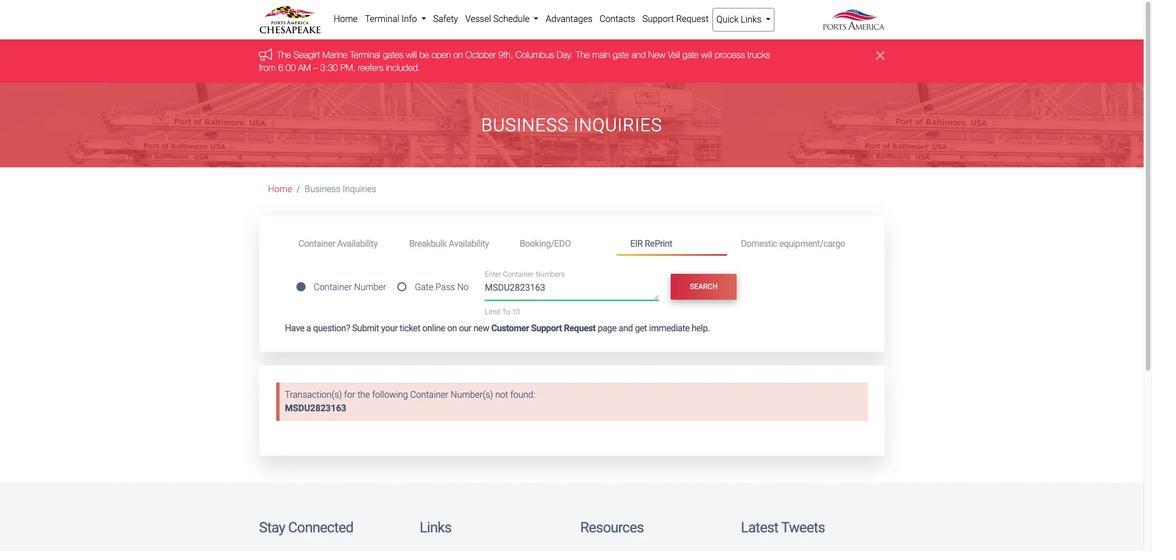 Task type: locate. For each thing, give the bounding box(es) containing it.
1 vertical spatial home link
[[268, 184, 292, 195]]

close image
[[877, 49, 885, 62]]

0 vertical spatial support
[[643, 14, 674, 24]]

from
[[259, 62, 276, 73]]

the right day. at the left
[[576, 50, 590, 60]]

no
[[458, 282, 469, 293]]

container
[[299, 238, 335, 249], [503, 270, 534, 279], [314, 282, 352, 293], [410, 390, 449, 400]]

0 horizontal spatial business
[[305, 184, 341, 195]]

request left page
[[564, 323, 596, 334]]

container right following
[[410, 390, 449, 400]]

transaction(s)
[[285, 390, 342, 400]]

0 horizontal spatial request
[[564, 323, 596, 334]]

1 the from the left
[[277, 50, 291, 60]]

terminal
[[365, 14, 400, 24], [350, 50, 381, 60]]

breakbulk availability
[[409, 238, 489, 249]]

0 vertical spatial business inquiries
[[482, 114, 663, 136]]

support up new
[[643, 14, 674, 24]]

1 vertical spatial terminal
[[350, 50, 381, 60]]

0 horizontal spatial will
[[406, 50, 417, 60]]

1 horizontal spatial links
[[741, 14, 762, 25]]

1 horizontal spatial inquiries
[[574, 114, 663, 136]]

will left process on the right top of the page
[[702, 50, 713, 60]]

terminal up reefers in the left top of the page
[[350, 50, 381, 60]]

links inside quick links link
[[741, 14, 762, 25]]

1 horizontal spatial will
[[702, 50, 713, 60]]

eir
[[631, 238, 643, 249]]

terminal left info
[[365, 14, 400, 24]]

home
[[334, 14, 358, 24], [268, 184, 292, 195]]

container left number
[[314, 282, 352, 293]]

0 vertical spatial on
[[454, 50, 463, 60]]

0 horizontal spatial gate
[[613, 50, 629, 60]]

0 horizontal spatial availability
[[337, 238, 378, 249]]

latest
[[741, 519, 779, 536]]

request
[[677, 14, 709, 24], [564, 323, 596, 334]]

availability up enter
[[449, 238, 489, 249]]

for
[[344, 390, 355, 400]]

home link
[[330, 8, 362, 30], [268, 184, 292, 195]]

on
[[454, 50, 463, 60], [448, 323, 457, 334]]

limit to 10
[[485, 308, 520, 316]]

new
[[649, 50, 666, 60]]

not
[[496, 390, 509, 400]]

0 vertical spatial and
[[632, 50, 646, 60]]

1 vertical spatial home
[[268, 184, 292, 195]]

0 horizontal spatial business inquiries
[[305, 184, 377, 195]]

and
[[632, 50, 646, 60], [619, 323, 633, 334]]

day.
[[557, 50, 574, 60]]

0 vertical spatial request
[[677, 14, 709, 24]]

tweets
[[782, 519, 825, 536]]

request left the quick
[[677, 14, 709, 24]]

found:
[[511, 390, 536, 400]]

booking/edo
[[520, 238, 571, 249]]

safety link
[[430, 8, 462, 30]]

domestic
[[741, 238, 778, 249]]

question?
[[313, 323, 350, 334]]

bullhorn image
[[259, 48, 277, 61]]

the
[[277, 50, 291, 60], [576, 50, 590, 60]]

gate right main
[[613, 50, 629, 60]]

0 horizontal spatial inquiries
[[343, 184, 377, 195]]

number
[[354, 282, 386, 293]]

stay connected
[[259, 519, 354, 536]]

0 horizontal spatial the
[[277, 50, 291, 60]]

availability
[[337, 238, 378, 249], [449, 238, 489, 249]]

1 vertical spatial links
[[420, 519, 452, 536]]

latest tweets
[[741, 519, 825, 536]]

customer
[[492, 323, 529, 334]]

availability up the container number
[[337, 238, 378, 249]]

business
[[482, 114, 569, 136], [305, 184, 341, 195]]

the seagirt marine terminal gates will be open on october 9th, columbus day. the main gate and new vail gate will process trucks from 6:00 am – 3:30 pm, reefers included.
[[259, 50, 771, 73]]

0 vertical spatial links
[[741, 14, 762, 25]]

quick
[[717, 14, 739, 25]]

domestic equipment/cargo link
[[728, 234, 859, 254]]

and left new
[[632, 50, 646, 60]]

the up '6:00'
[[277, 50, 291, 60]]

1 horizontal spatial business inquiries
[[482, 114, 663, 136]]

1 vertical spatial inquiries
[[343, 184, 377, 195]]

1 horizontal spatial gate
[[683, 50, 699, 60]]

immediate
[[649, 323, 690, 334]]

will
[[406, 50, 417, 60], [702, 50, 713, 60]]

and inside the seagirt marine terminal gates will be open on october 9th, columbus day. the main gate and new vail gate will process trucks from 6:00 am – 3:30 pm, reefers included.
[[632, 50, 646, 60]]

numbers
[[536, 270, 565, 279]]

have a question? submit your ticket online on our new customer support request page and get immediate help.
[[285, 323, 710, 334]]

2 availability from the left
[[449, 238, 489, 249]]

safety
[[433, 14, 458, 24]]

0 vertical spatial inquiries
[[574, 114, 663, 136]]

on left our
[[448, 323, 457, 334]]

gate right 'vail'
[[683, 50, 699, 60]]

help.
[[692, 323, 710, 334]]

on right open
[[454, 50, 463, 60]]

connected
[[288, 519, 354, 536]]

1 vertical spatial business inquiries
[[305, 184, 377, 195]]

seagirt
[[294, 50, 320, 60]]

0 horizontal spatial support
[[531, 323, 562, 334]]

container number
[[314, 282, 386, 293]]

support right 'customer' in the bottom left of the page
[[531, 323, 562, 334]]

and left get
[[619, 323, 633, 334]]

gate pass no
[[415, 282, 469, 293]]

1 horizontal spatial request
[[677, 14, 709, 24]]

1 vertical spatial on
[[448, 323, 457, 334]]

terminal info link
[[362, 8, 430, 30]]

request inside support request link
[[677, 14, 709, 24]]

availability inside container availability link
[[337, 238, 378, 249]]

container inside transaction(s) for the following container number(s) not found: msdu2823163
[[410, 390, 449, 400]]

1 horizontal spatial home link
[[330, 8, 362, 30]]

1 vertical spatial request
[[564, 323, 596, 334]]

advantages link
[[542, 8, 596, 30]]

on inside the seagirt marine terminal gates will be open on october 9th, columbus day. the main gate and new vail gate will process trucks from 6:00 am – 3:30 pm, reefers included.
[[454, 50, 463, 60]]

availability inside breakbulk availability link
[[449, 238, 489, 249]]

inquiries
[[574, 114, 663, 136], [343, 184, 377, 195]]

1 horizontal spatial availability
[[449, 238, 489, 249]]

1 horizontal spatial the
[[576, 50, 590, 60]]

search
[[690, 283, 718, 291]]

1 vertical spatial support
[[531, 323, 562, 334]]

2 gate from the left
[[683, 50, 699, 60]]

will left be
[[406, 50, 417, 60]]

3:30
[[321, 62, 338, 73]]

9th,
[[499, 50, 513, 60]]

1 availability from the left
[[337, 238, 378, 249]]

reefers
[[358, 62, 384, 73]]

1 horizontal spatial support
[[643, 14, 674, 24]]

0 vertical spatial terminal
[[365, 14, 400, 24]]

0 vertical spatial business
[[482, 114, 569, 136]]

1 horizontal spatial home
[[334, 14, 358, 24]]

marine
[[323, 50, 348, 60]]

be
[[420, 50, 429, 60]]

10
[[512, 308, 520, 316]]

schedule
[[494, 14, 530, 24]]



Task type: vqa. For each thing, say whether or not it's contained in the screenshot.
'Stay Connected'
yes



Task type: describe. For each thing, give the bounding box(es) containing it.
availability for breakbulk availability
[[449, 238, 489, 249]]

Enter Container Numbers text field
[[485, 281, 659, 300]]

–
[[313, 62, 318, 73]]

included.
[[386, 62, 421, 73]]

vessel schedule link
[[462, 8, 542, 30]]

limit
[[485, 308, 501, 316]]

terminal info
[[365, 14, 419, 24]]

gate
[[415, 282, 434, 293]]

eir reprint
[[631, 238, 673, 249]]

following
[[372, 390, 408, 400]]

pm,
[[341, 62, 356, 73]]

2 will from the left
[[702, 50, 713, 60]]

domestic equipment/cargo
[[741, 238, 846, 249]]

reprint
[[645, 238, 673, 249]]

our
[[459, 323, 472, 334]]

enter
[[485, 270, 502, 279]]

have
[[285, 323, 305, 334]]

number(s)
[[451, 390, 493, 400]]

1 will from the left
[[406, 50, 417, 60]]

enter container numbers
[[485, 270, 565, 279]]

customer support request link
[[492, 323, 596, 334]]

1 horizontal spatial business
[[482, 114, 569, 136]]

breakbulk
[[409, 238, 447, 249]]

page
[[598, 323, 617, 334]]

am
[[298, 62, 311, 73]]

equipment/cargo
[[780, 238, 846, 249]]

advantages
[[546, 14, 593, 24]]

the seagirt marine terminal gates will be open on october 9th, columbus day. the main gate and new vail gate will process trucks from 6:00 am – 3:30 pm, reefers included. link
[[259, 50, 771, 73]]

quick links link
[[713, 8, 775, 32]]

the seagirt marine terminal gates will be open on october 9th, columbus day. the main gate and new vail gate will process trucks from 6:00 am – 3:30 pm, reefers included. alert
[[0, 40, 1144, 83]]

container availability
[[299, 238, 378, 249]]

a
[[307, 323, 311, 334]]

container availability link
[[285, 234, 396, 254]]

0 horizontal spatial home
[[268, 184, 292, 195]]

main
[[593, 50, 611, 60]]

get
[[635, 323, 647, 334]]

columbus
[[516, 50, 555, 60]]

resources
[[581, 519, 644, 536]]

ticket
[[400, 323, 421, 334]]

0 horizontal spatial home link
[[268, 184, 292, 195]]

support request
[[643, 14, 709, 24]]

vessel
[[466, 14, 491, 24]]

2 the from the left
[[576, 50, 590, 60]]

1 vertical spatial business
[[305, 184, 341, 195]]

eir reprint link
[[617, 234, 728, 256]]

transaction(s) for the following container number(s) not found: msdu2823163
[[285, 390, 536, 414]]

6:00
[[278, 62, 296, 73]]

quick links
[[717, 14, 764, 25]]

availability for container availability
[[337, 238, 378, 249]]

0 vertical spatial home link
[[330, 8, 362, 30]]

your
[[381, 323, 398, 334]]

search button
[[671, 274, 737, 300]]

info
[[402, 14, 417, 24]]

pass
[[436, 282, 455, 293]]

support request link
[[639, 8, 713, 30]]

the
[[358, 390, 370, 400]]

0 vertical spatial home
[[334, 14, 358, 24]]

booking/edo link
[[506, 234, 617, 254]]

msdu2823163
[[285, 403, 347, 414]]

1 gate from the left
[[613, 50, 629, 60]]

container right enter
[[503, 270, 534, 279]]

container up the container number
[[299, 238, 335, 249]]

online
[[423, 323, 446, 334]]

breakbulk availability link
[[396, 234, 506, 254]]

trucks
[[748, 50, 771, 60]]

submit
[[352, 323, 379, 334]]

process
[[715, 50, 745, 60]]

0 horizontal spatial links
[[420, 519, 452, 536]]

vail
[[668, 50, 680, 60]]

contacts
[[600, 14, 636, 24]]

terminal inside the seagirt marine terminal gates will be open on october 9th, columbus day. the main gate and new vail gate will process trucks from 6:00 am – 3:30 pm, reefers included.
[[350, 50, 381, 60]]

1 vertical spatial and
[[619, 323, 633, 334]]

vessel schedule
[[466, 14, 532, 24]]

open
[[432, 50, 451, 60]]

stay
[[259, 519, 285, 536]]

october
[[466, 50, 496, 60]]

to
[[502, 308, 511, 316]]

new
[[474, 323, 490, 334]]



